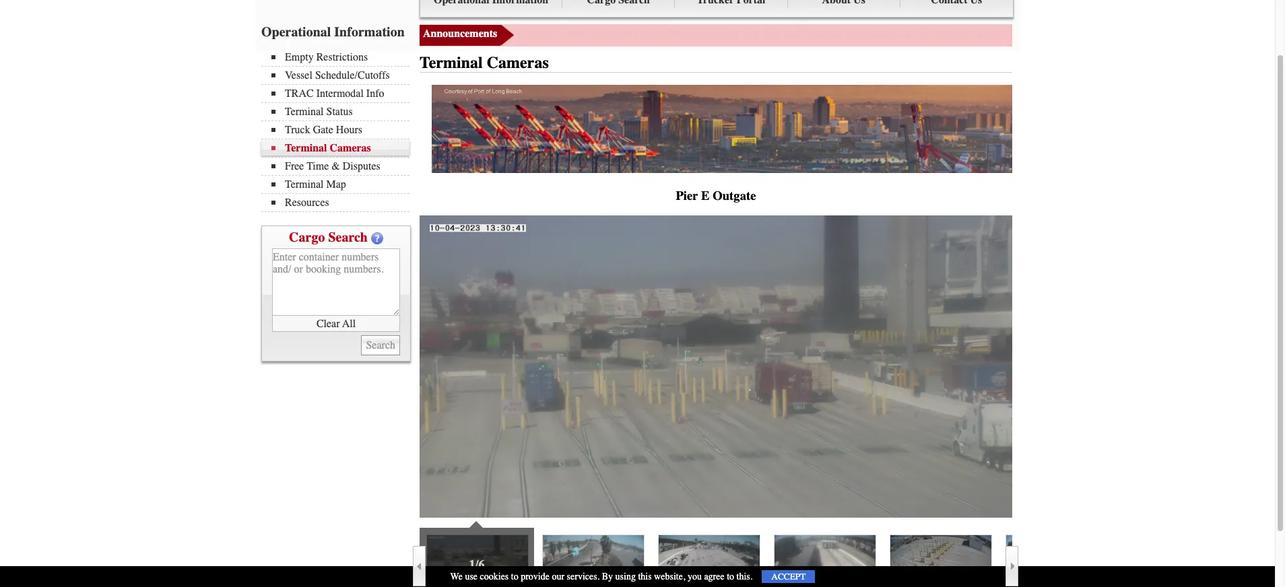 Task type: describe. For each thing, give the bounding box(es) containing it.
please
[[918, 26, 949, 40]]

e
[[702, 188, 710, 203]]

1 horizontal spatial truck
[[1008, 26, 1037, 40]]

cookies
[[480, 571, 509, 583]]

further
[[1165, 26, 1198, 40]]

truck gate hours link
[[272, 124, 410, 136]]

5th,
[[743, 26, 761, 40]]

empty restrictions vessel schedule/cutoffs trac intermodal info terminal status truck gate hours terminal cameras free time & disputes terminal map resources
[[285, 51, 390, 209]]

terminal cameras
[[420, 53, 549, 72]]

this.
[[737, 571, 753, 583]]

1 horizontal spatial to
[[727, 571, 735, 583]]

be
[[636, 26, 647, 40]]

2 horizontal spatial to
[[978, 26, 987, 40]]

trac
[[285, 88, 314, 100]]

hours inside empty restrictions vessel schedule/cutoffs trac intermodal info terminal status truck gate hours terminal cameras free time & disputes terminal map resources
[[336, 124, 363, 136]]

Enter container numbers and/ or booking numbers.  text field
[[272, 249, 400, 316]]

details
[[1224, 26, 1255, 40]]

&
[[332, 160, 340, 173]]

1/6
[[469, 558, 485, 573]]

terminal down trac
[[285, 106, 324, 118]]

we use cookies to provide our services. by using this website, you agree to this.
[[451, 571, 753, 583]]

2 the from the left
[[1276, 26, 1286, 40]]

1 horizontal spatial gate
[[588, 26, 611, 40]]

terminal cameras link
[[272, 142, 410, 154]]

all
[[342, 318, 356, 330]]

resources link
[[272, 197, 410, 209]]

0 horizontal spatial to
[[511, 571, 519, 583]]

using
[[616, 571, 636, 583]]

2 horizontal spatial gate
[[1040, 26, 1062, 40]]

cameras inside empty restrictions vessel schedule/cutoffs trac intermodal info terminal status truck gate hours terminal cameras free time & disputes terminal map resources
[[330, 142, 371, 154]]

menu bar containing empty restrictions
[[261, 50, 416, 212]]

10/1/23
[[520, 26, 557, 40]]

10/1/23 the gate will be closed october 5th, 7th and october 8th, 2nd shift. please refer to the truck gate hours web page for further gate details for the
[[520, 26, 1286, 40]]

restrictions
[[317, 51, 368, 63]]

terminal status link
[[272, 106, 410, 118]]

operational
[[261, 24, 331, 40]]

use
[[465, 571, 478, 583]]

we
[[451, 571, 463, 583]]

disputes
[[343, 160, 381, 173]]

2 october from the left
[[803, 26, 842, 40]]

trac intermodal info link
[[272, 88, 410, 100]]

free
[[285, 160, 304, 173]]

1 the from the left
[[990, 26, 1005, 40]]

terminal up free
[[285, 142, 327, 154]]

terminal down the announcements
[[420, 53, 483, 72]]

intermodal
[[317, 88, 364, 100]]

clear all button
[[272, 316, 400, 332]]

vessel schedule/cutoffs link
[[272, 69, 410, 82]]

by
[[602, 571, 613, 583]]

2nd
[[867, 26, 885, 40]]



Task type: locate. For each thing, give the bounding box(es) containing it.
None submit
[[362, 336, 400, 356]]

status
[[327, 106, 353, 118]]

empty
[[285, 51, 314, 63]]

truck
[[1008, 26, 1037, 40], [285, 124, 310, 136]]

provide
[[521, 571, 550, 583]]

0 horizontal spatial truck
[[285, 124, 310, 136]]

pier
[[676, 188, 698, 203]]

gate inside empty restrictions vessel schedule/cutoffs trac intermodal info terminal status truck gate hours terminal cameras free time & disputes terminal map resources
[[313, 124, 333, 136]]

closed
[[650, 26, 698, 40]]

our
[[552, 571, 565, 583]]

truck right refer
[[1008, 26, 1037, 40]]

gate
[[588, 26, 611, 40], [1040, 26, 1062, 40], [313, 124, 333, 136]]

services.
[[567, 571, 600, 583]]

time
[[307, 160, 329, 173]]

gate down the status
[[313, 124, 333, 136]]

shift.
[[888, 26, 915, 40]]

0 horizontal spatial october
[[701, 26, 740, 40]]

to
[[978, 26, 987, 40], [511, 571, 519, 583], [727, 571, 735, 583]]

for
[[1147, 26, 1161, 40], [1258, 26, 1273, 40]]

0 horizontal spatial for
[[1147, 26, 1161, 40]]

1 vertical spatial hours
[[336, 124, 363, 136]]

menu bar
[[420, 0, 1014, 18], [261, 50, 416, 212]]

cameras up free time & disputes link on the left of page
[[330, 142, 371, 154]]

outgate
[[713, 188, 757, 203]]

the right refer
[[990, 26, 1005, 40]]

map
[[327, 179, 346, 191]]

october
[[701, 26, 740, 40], [803, 26, 842, 40]]

cameras down 10/1/23
[[487, 53, 549, 72]]

website,
[[654, 571, 686, 583]]

hours up terminal cameras link
[[336, 124, 363, 136]]

1 vertical spatial truck
[[285, 124, 310, 136]]

october right 'and'
[[803, 26, 842, 40]]

page
[[1121, 26, 1144, 40]]

7th
[[764, 26, 780, 40]]

truck inside empty restrictions vessel schedule/cutoffs trac intermodal info terminal status truck gate hours terminal cameras free time & disputes terminal map resources
[[285, 124, 310, 136]]

gate
[[1201, 26, 1221, 40]]

terminal
[[420, 53, 483, 72], [285, 106, 324, 118], [285, 142, 327, 154], [285, 179, 324, 191]]

accept button
[[762, 571, 816, 584]]

pier e outgate
[[676, 188, 757, 203]]

terminal up resources
[[285, 179, 324, 191]]

vessel
[[285, 69, 313, 82]]

to left this.
[[727, 571, 735, 583]]

1 horizontal spatial menu bar
[[420, 0, 1014, 18]]

for right details
[[1258, 26, 1273, 40]]

to right refer
[[978, 26, 987, 40]]

cargo
[[289, 230, 325, 245]]

operational information
[[261, 24, 405, 40]]

hours
[[1065, 26, 1095, 40], [336, 124, 363, 136]]

info
[[367, 88, 384, 100]]

will
[[614, 26, 633, 40]]

search
[[328, 230, 368, 245]]

1 horizontal spatial for
[[1258, 26, 1273, 40]]

gate right the
[[588, 26, 611, 40]]

october left 5th,
[[701, 26, 740, 40]]

0 vertical spatial menu bar
[[420, 0, 1014, 18]]

the right details
[[1276, 26, 1286, 40]]

this
[[638, 571, 652, 583]]

0 vertical spatial hours
[[1065, 26, 1095, 40]]

agree
[[704, 571, 725, 583]]

refer
[[952, 26, 975, 40]]

0 vertical spatial cameras
[[487, 53, 549, 72]]

2 for from the left
[[1258, 26, 1273, 40]]

announcements
[[423, 28, 497, 40]]

1 october from the left
[[701, 26, 740, 40]]

schedule/cutoffs
[[315, 69, 390, 82]]

gate left web
[[1040, 26, 1062, 40]]

0 horizontal spatial the
[[990, 26, 1005, 40]]

0 vertical spatial truck
[[1008, 26, 1037, 40]]

clear
[[317, 318, 340, 330]]

0 horizontal spatial menu bar
[[261, 50, 416, 212]]

truck down trac
[[285, 124, 310, 136]]

the
[[990, 26, 1005, 40], [1276, 26, 1286, 40]]

1 vertical spatial cameras
[[330, 142, 371, 154]]

0 horizontal spatial cameras
[[330, 142, 371, 154]]

1 horizontal spatial hours
[[1065, 26, 1095, 40]]

1 for from the left
[[1147, 26, 1161, 40]]

you
[[688, 571, 702, 583]]

terminal map link
[[272, 179, 410, 191]]

the
[[566, 26, 585, 40]]

1 horizontal spatial october
[[803, 26, 842, 40]]

cargo search
[[289, 230, 368, 245]]

8th,
[[845, 26, 864, 40]]

web
[[1098, 26, 1118, 40]]

clear all
[[317, 318, 356, 330]]

resources
[[285, 197, 329, 209]]

1 vertical spatial menu bar
[[261, 50, 416, 212]]

0 horizontal spatial hours
[[336, 124, 363, 136]]

cameras
[[487, 53, 549, 72], [330, 142, 371, 154]]

information
[[334, 24, 405, 40]]

for right page
[[1147, 26, 1161, 40]]

hours left web
[[1065, 26, 1095, 40]]

1 horizontal spatial cameras
[[487, 53, 549, 72]]

accept
[[772, 572, 806, 582]]

to left provide
[[511, 571, 519, 583]]

0 horizontal spatial gate
[[313, 124, 333, 136]]

free time & disputes link
[[272, 160, 410, 173]]

empty restrictions link
[[272, 51, 410, 63]]

and
[[783, 26, 800, 40]]

1 horizontal spatial the
[[1276, 26, 1286, 40]]



Task type: vqa. For each thing, say whether or not it's contained in the screenshot.
"restrictions" on the left top
yes



